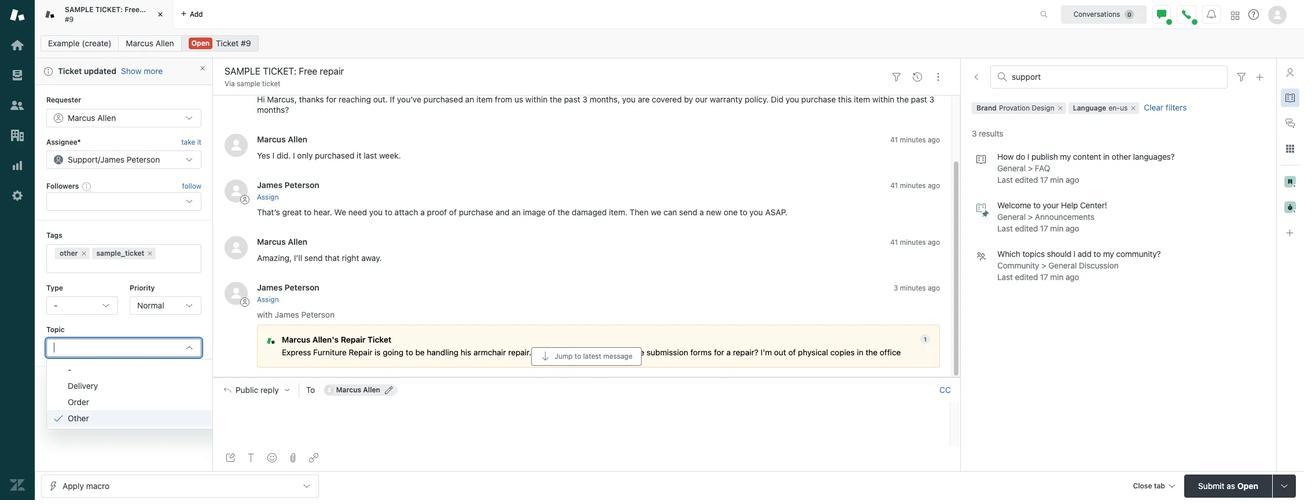 Task type: locate. For each thing, give the bounding box(es) containing it.
back image
[[972, 72, 981, 82]]

it
[[197, 138, 201, 146], [357, 150, 361, 160]]

tabs tab list
[[35, 0, 1028, 29]]

1 horizontal spatial my
[[1103, 249, 1114, 259]]

my up discussion
[[1103, 249, 1114, 259]]

ticket inside ticket updated show more
[[58, 66, 82, 76]]

1 vertical spatial 41 minutes ago text field
[[890, 238, 940, 247]]

peterson
[[127, 155, 160, 164], [285, 180, 319, 190], [285, 282, 319, 292], [301, 310, 335, 320]]

james up "with" on the left bottom of the page
[[257, 282, 282, 292]]

remove image for other
[[80, 250, 87, 257]]

1 vertical spatial 17
[[1040, 224, 1048, 233]]

marcus allen up amazing,
[[257, 237, 307, 247]]

views image
[[10, 68, 25, 83]]

order
[[68, 397, 89, 407]]

2 vertical spatial ticket
[[368, 335, 391, 345]]

format text image
[[247, 453, 256, 462]]

in inside ‭how do i publish my content in other languages?‬ ‭general‬ > ‭faq‬ last edited 17 min ago
[[1103, 152, 1110, 162]]

1 edited from the top
[[1015, 175, 1038, 185]]

2 james peterson assign from the top
[[257, 282, 319, 304]]

james peterson assign for 3 minutes ago
[[257, 282, 319, 304]]

3 17 from the top
[[1040, 272, 1048, 282]]

amazing, i'll send that right away.
[[257, 253, 382, 263]]

#9 up sample
[[241, 38, 251, 48]]

0 vertical spatial add
[[190, 10, 203, 18]]

1 last from the top
[[997, 175, 1013, 185]]

0 horizontal spatial it
[[197, 138, 201, 146]]

minutes for amazing, i'll send that right away.
[[900, 238, 926, 247]]

one inside the marcus allen's repair ticket express furniture repair is going to be handling his armchair repair. could you send me one of the submission forms for a repair? i'm out of physical copies in the office
[[607, 348, 621, 357]]

1 vertical spatial 41
[[890, 181, 898, 190]]

1 james peterson assign from the top
[[257, 180, 319, 201]]

2 assign from the top
[[257, 295, 279, 304]]

purchase inside hi marcus, thanks for reaching out. if you've purchased an item from us within the past 3 months, you are covered by our warranty policy. did you purchase this item within the past 3 months?
[[801, 94, 836, 104]]

marcus down requester
[[68, 113, 95, 123]]

1 horizontal spatial ticket
[[216, 38, 239, 48]]

2 horizontal spatial ticket
[[368, 335, 391, 345]]

ticket up is at the bottom of page
[[368, 335, 391, 345]]

1 horizontal spatial in
[[1103, 152, 1110, 162]]

purchase
[[801, 94, 836, 104], [459, 207, 493, 217]]

remove image for sample_ticket
[[147, 250, 154, 257]]

41 minutes ago
[[890, 135, 940, 144], [890, 181, 940, 190], [890, 238, 940, 247]]

2 assign button from the top
[[257, 295, 279, 305]]

min down general
[[1050, 272, 1064, 282]]

topic
[[46, 325, 65, 334]]

draft mode image
[[226, 453, 235, 462]]

1 vertical spatial ticket
[[58, 66, 82, 76]]

open up close ticket collision notification icon
[[191, 39, 210, 47]]

a left the repair?
[[726, 348, 731, 357]]

1 horizontal spatial past
[[911, 94, 927, 104]]

1 assign button from the top
[[257, 192, 279, 203]]

me
[[593, 348, 605, 357]]

1 horizontal spatial open
[[1238, 481, 1258, 491]]

marcus allen link
[[118, 35, 182, 52], [257, 134, 307, 144], [257, 237, 307, 247]]

my
[[1060, 152, 1071, 162], [1103, 249, 1114, 259]]

knowledge image
[[1286, 93, 1295, 102]]

- inside - popup button
[[54, 301, 58, 310]]

do
[[1016, 152, 1025, 162]]

it inside conversationlabel log
[[357, 150, 361, 160]]

edited for do
[[1015, 175, 1038, 185]]

1 41 minutes ago text field from the top
[[890, 181, 940, 190]]

0 vertical spatial #9
[[65, 15, 74, 23]]

of
[[449, 207, 457, 217], [548, 207, 555, 217], [623, 348, 630, 357], [788, 348, 796, 357]]

topic list box
[[46, 359, 246, 430]]

edit user image
[[385, 386, 393, 394]]

other
[[1112, 152, 1131, 162], [60, 249, 78, 257]]

normal
[[137, 301, 164, 310]]

peterson up with james peterson
[[285, 282, 319, 292]]

> down topics
[[1041, 261, 1046, 270]]

to
[[1033, 200, 1041, 210], [304, 207, 311, 217], [385, 207, 392, 217], [740, 207, 747, 217], [1094, 249, 1101, 259], [406, 348, 413, 357], [575, 352, 581, 360]]

i inside ‭which topics should i add to my community?‬ community > general discussion last edited 17 min ago
[[1074, 249, 1076, 259]]

2 vertical spatial min
[[1050, 272, 1064, 282]]

updated
[[84, 66, 116, 76]]

assign button for 41
[[257, 192, 279, 203]]

marcus allen
[[126, 38, 174, 48], [68, 113, 116, 123], [257, 134, 307, 144], [257, 237, 307, 247], [336, 385, 380, 394]]

> inside ‭welcome to your help center!‬ ‭general‬ > ‭announcements‬ last edited 17 min ago
[[1028, 212, 1033, 222]]

0 vertical spatial >
[[1028, 163, 1033, 173]]

/
[[98, 155, 100, 164]]

marcus up yes
[[257, 134, 286, 144]]

1 vertical spatial purchase
[[459, 207, 493, 217]]

last down community
[[997, 272, 1013, 282]]

0 vertical spatial repair
[[341, 335, 366, 345]]

‭general‬
[[997, 163, 1026, 173], [997, 212, 1026, 222]]

- inside - delivery
[[68, 365, 71, 375]]

17 down ‭announcements‬
[[1040, 224, 1048, 233]]

1 horizontal spatial item
[[854, 94, 870, 104]]

assignee* element
[[46, 151, 201, 169]]

1 horizontal spatial a
[[700, 207, 704, 217]]

hi
[[257, 94, 265, 104]]

17 inside ‭how do i publish my content in other languages?‬ ‭general‬ > ‭faq‬ last edited 17 min ago
[[1040, 175, 1048, 185]]

2 41 from the top
[[890, 181, 898, 190]]

allen up only
[[288, 134, 307, 144]]

0 horizontal spatial other
[[60, 249, 78, 257]]

- button
[[46, 296, 118, 315]]

min down ‭announcements‬
[[1050, 224, 1064, 233]]

within right this
[[872, 94, 895, 104]]

2 edited from the top
[[1015, 224, 1038, 233]]

events image
[[913, 72, 922, 81]]

0 horizontal spatial #9
[[65, 15, 74, 23]]

proof
[[427, 207, 447, 217]]

1 vertical spatial ‭general‬
[[997, 212, 1026, 222]]

1 vertical spatial open
[[1238, 481, 1258, 491]]

to left 'hear.'
[[304, 207, 311, 217]]

repair left is at the bottom of page
[[349, 348, 372, 357]]

then
[[630, 207, 649, 217]]

allen up i'll in the bottom of the page
[[288, 237, 307, 247]]

jump
[[555, 352, 573, 360]]

1 assign from the top
[[257, 193, 279, 201]]

3 min from the top
[[1050, 272, 1064, 282]]

0 horizontal spatial in
[[857, 348, 863, 357]]

marcus up show more button
[[126, 38, 153, 48]]

add
[[190, 10, 203, 18], [1078, 249, 1092, 259]]

marcus allen down requester
[[68, 113, 116, 123]]

0 vertical spatial min
[[1050, 175, 1064, 185]]

1 vertical spatial 41 minutes ago
[[890, 181, 940, 190]]

main element
[[0, 0, 35, 500]]

message
[[603, 352, 633, 360]]

ago inside ‭which topics should i add to my community?‬ community > general discussion last edited 17 min ago
[[1066, 272, 1079, 282]]

assign
[[257, 193, 279, 201], [257, 295, 279, 304]]

2 vertical spatial 41
[[890, 238, 898, 247]]

ticket down example
[[58, 66, 82, 76]]

we
[[334, 207, 346, 217]]

last for ‭how do i publish my content in other languages?‬ ‭general‬ > ‭faq‬ last edited 17 min ago
[[997, 175, 1013, 185]]

1 vertical spatial assign
[[257, 295, 279, 304]]

41 minutes ago text field down 41 minutes ago text field
[[890, 181, 940, 190]]

2 vertical spatial last
[[997, 272, 1013, 282]]

marcus up express
[[282, 335, 310, 345]]

min inside ‭which topics should i add to my community?‬ community > general discussion last edited 17 min ago
[[1050, 272, 1064, 282]]

filter image
[[892, 72, 901, 81], [1237, 72, 1246, 82]]

a left new
[[700, 207, 704, 217]]

0 horizontal spatial us
[[514, 94, 523, 104]]

2 41 minutes ago text field from the top
[[890, 238, 940, 247]]

17 for i
[[1040, 175, 1048, 185]]

of right proof
[[449, 207, 457, 217]]

0 vertical spatial assign button
[[257, 192, 279, 203]]

assign button up "with" on the left bottom of the page
[[257, 295, 279, 305]]

marcus allen link up amazing,
[[257, 237, 307, 247]]

marcus allen's repair ticket express furniture repair is going to be handling his armchair repair. could you send me one of the submission forms for a repair? i'm out of physical copies in the office
[[282, 335, 901, 357]]

41 minutes ago text field up 3 minutes ago text box
[[890, 238, 940, 247]]

last inside ‭how do i publish my content in other languages?‬ ‭general‬ > ‭faq‬ last edited 17 min ago
[[997, 175, 1013, 185]]

1 vertical spatial marcus allen link
[[257, 134, 307, 144]]

remove image left sample_ticket
[[80, 250, 87, 257]]

0 vertical spatial one
[[724, 207, 738, 217]]

marcus allen link for amazing,
[[257, 237, 307, 247]]

ticket inside the marcus allen's repair ticket express furniture repair is going to be handling his armchair repair. could you send me one of the submission forms for a repair? i'm out of physical copies in the office
[[368, 335, 391, 345]]

>
[[1028, 163, 1033, 173], [1028, 212, 1033, 222], [1041, 261, 1046, 270]]

1 vertical spatial edited
[[1015, 224, 1038, 233]]

ticket actions image
[[934, 72, 943, 81]]

0 vertical spatial purchased
[[424, 94, 463, 104]]

1 vertical spatial it
[[357, 150, 361, 160]]

#9 inside sample ticket: free repair #9
[[65, 15, 74, 23]]

edited down ‭faq‬ at the top of the page
[[1015, 175, 1038, 185]]

3 minutes from the top
[[900, 238, 926, 247]]

priority
[[130, 284, 155, 292]]

1 horizontal spatial remove image
[[147, 250, 154, 257]]

i right yes
[[272, 150, 275, 160]]

3 edited from the top
[[1015, 272, 1038, 282]]

minutes
[[900, 135, 926, 144], [900, 181, 926, 190], [900, 238, 926, 247], [900, 284, 926, 292]]

take it
[[181, 138, 201, 146]]

thanks
[[299, 94, 324, 104]]

for right forms
[[714, 348, 724, 357]]

brand provation design
[[977, 104, 1054, 112]]

one right me
[[607, 348, 621, 357]]

1 vertical spatial repair
[[349, 348, 372, 357]]

3 41 from the top
[[890, 238, 898, 247]]

> left ‭faq‬ at the top of the page
[[1028, 163, 1033, 173]]

create or request article image
[[1256, 72, 1265, 82]]

1 41 minutes ago from the top
[[890, 135, 940, 144]]

ticket up via
[[216, 38, 239, 48]]

41 minutes ago for week.
[[890, 135, 940, 144]]

allen down the "close" image
[[156, 38, 174, 48]]

jump to latest message button
[[531, 347, 642, 366]]

clear filters
[[1144, 102, 1187, 112]]

cc button
[[939, 385, 951, 395]]

my right publish
[[1060, 152, 1071, 162]]

1 horizontal spatial purchased
[[424, 94, 463, 104]]

requester
[[46, 96, 81, 104]]

an
[[465, 94, 474, 104], [512, 207, 521, 217]]

conversations
[[1074, 10, 1120, 18]]

2 ‭general‬ from the top
[[997, 212, 1026, 222]]

1 vertical spatial my
[[1103, 249, 1114, 259]]

1 horizontal spatial purchase
[[801, 94, 836, 104]]

1 avatar image from the top
[[225, 134, 248, 157]]

james right "with" on the left bottom of the page
[[275, 310, 299, 320]]

minutes for yes i did. i only purchased it last week.
[[900, 135, 926, 144]]

0 vertical spatial in
[[1103, 152, 1110, 162]]

you right need
[[369, 207, 383, 217]]

office
[[880, 348, 901, 357]]

james peterson link for 3
[[257, 282, 319, 292]]

add up discussion
[[1078, 249, 1092, 259]]

0 vertical spatial 41 minutes ago text field
[[890, 181, 940, 190]]

purchase left 'and'
[[459, 207, 493, 217]]

assign up that's
[[257, 193, 279, 201]]

to left your
[[1033, 200, 1041, 210]]

1 vertical spatial add
[[1078, 249, 1092, 259]]

asap.
[[765, 207, 788, 217]]

james peterson assign up with james peterson
[[257, 282, 319, 304]]

us inside hi marcus, thanks for reaching out. if you've purchased an item from us within the past 3 months, you are covered by our warranty policy. did you purchase this item within the past 3 months?
[[514, 94, 523, 104]]

0 horizontal spatial open
[[191, 39, 210, 47]]

1 vertical spatial >
[[1028, 212, 1033, 222]]

tab containing sample ticket: free repair
[[35, 0, 174, 29]]

2 17 from the top
[[1040, 224, 1048, 233]]

2 41 minutes ago from the top
[[890, 181, 940, 190]]

0 vertical spatial an
[[465, 94, 474, 104]]

0 vertical spatial it
[[197, 138, 201, 146]]

to left the attach
[[385, 207, 392, 217]]

other down tags
[[60, 249, 78, 257]]

purchased right you've
[[424, 94, 463, 104]]

it right take
[[197, 138, 201, 146]]

- up delivery
[[68, 365, 71, 375]]

‭general‬ inside ‭how do i publish my content in other languages?‬ ‭general‬ > ‭faq‬ last edited 17 min ago
[[997, 163, 1026, 173]]

0 vertical spatial open
[[191, 39, 210, 47]]

1 horizontal spatial -
[[68, 365, 71, 375]]

other inside ‭how do i publish my content in other languages?‬ ‭general‬ > ‭faq‬ last edited 17 min ago
[[1112, 152, 1131, 162]]

0 horizontal spatial -
[[54, 301, 58, 310]]

last inside ‭which topics should i add to my community?‬ community > general discussion last edited 17 min ago
[[997, 272, 1013, 282]]

1 vertical spatial min
[[1050, 224, 1064, 233]]

1 vertical spatial purchased
[[315, 150, 354, 160]]

1 horizontal spatial add
[[1078, 249, 1092, 259]]

past down events image
[[911, 94, 927, 104]]

0 vertical spatial assign
[[257, 193, 279, 201]]

0 horizontal spatial add
[[190, 10, 203, 18]]

within
[[525, 94, 548, 104], [872, 94, 895, 104]]

should
[[1047, 249, 1071, 259]]

0 horizontal spatial ticket
[[58, 66, 82, 76]]

tab
[[35, 0, 174, 29]]

edited down ‭welcome at the top right of the page
[[1015, 224, 1038, 233]]

1 horizontal spatial it
[[357, 150, 361, 160]]

james peterson link for 41
[[257, 180, 319, 190]]

peterson right /
[[127, 155, 160, 164]]

an right 'and'
[[512, 207, 521, 217]]

‭how
[[997, 152, 1014, 162]]

last down the ‭how
[[997, 175, 1013, 185]]

other
[[68, 413, 89, 423]]

open right "as"
[[1238, 481, 1258, 491]]

‭general‬ inside ‭welcome to your help center!‬ ‭general‬ > ‭announcements‬ last edited 17 min ago
[[997, 212, 1026, 222]]

my inside ‭which topics should i add to my community?‬ community > general discussion last edited 17 min ago
[[1103, 249, 1114, 259]]

marcus allen inside secondary element
[[126, 38, 174, 48]]

get help image
[[1249, 9, 1259, 20]]

hi marcus, thanks for reaching out. if you've purchased an item from us within the past 3 months, you are covered by our warranty policy. did you purchase this item within the past 3 months?
[[257, 94, 937, 114]]

send right the can
[[679, 207, 697, 217]]

None field
[[1012, 72, 1220, 82]]

0 horizontal spatial an
[[465, 94, 474, 104]]

1 vertical spatial assign button
[[257, 295, 279, 305]]

cc
[[940, 385, 951, 395]]

2 horizontal spatial a
[[726, 348, 731, 357]]

‭how do i publish my content in other languages?‬ ‭general‬ > ‭faq‬ last edited 17 min ago
[[997, 152, 1175, 185]]

allen up support / james peterson
[[97, 113, 116, 123]]

ago inside ‭welcome to your help center!‬ ‭general‬ > ‭announcements‬ last edited 17 min ago
[[1066, 224, 1079, 233]]

edited down community
[[1015, 272, 1038, 282]]

0 vertical spatial james peterson link
[[257, 180, 319, 190]]

0 vertical spatial ticket
[[216, 38, 239, 48]]

0 vertical spatial 41
[[890, 135, 898, 144]]

1 41 from the top
[[890, 135, 898, 144]]

1 vertical spatial james peterson assign
[[257, 282, 319, 304]]

remove image
[[1130, 105, 1137, 112], [80, 250, 87, 257], [147, 250, 154, 257]]

james peterson link up with james peterson
[[257, 282, 319, 292]]

secondary element
[[35, 32, 1304, 55]]

marcus allen link inside secondary element
[[118, 35, 182, 52]]

other left languages?‬
[[1112, 152, 1131, 162]]

covered
[[652, 94, 682, 104]]

2 minutes from the top
[[900, 181, 926, 190]]

avatar image
[[225, 134, 248, 157], [225, 179, 248, 202], [225, 236, 248, 259], [225, 282, 248, 305]]

1 min from the top
[[1050, 175, 1064, 185]]

ticket
[[216, 38, 239, 48], [58, 66, 82, 76], [368, 335, 391, 345]]

- for - delivery
[[68, 365, 71, 375]]

3
[[582, 94, 587, 104], [929, 94, 934, 104], [972, 129, 977, 139], [894, 284, 898, 292]]

support
[[68, 155, 98, 164]]

in right copies at bottom
[[857, 348, 863, 357]]

1 vertical spatial for
[[714, 348, 724, 357]]

brand
[[977, 104, 997, 112]]

months,
[[590, 94, 620, 104]]

for inside hi marcus, thanks for reaching out. if you've purchased an item from us within the past 3 months, you are covered by our warranty policy. did you purchase this item within the past 3 months?
[[326, 94, 336, 104]]

0 vertical spatial for
[[326, 94, 336, 104]]

i right should
[[1074, 249, 1076, 259]]

0 vertical spatial marcus allen link
[[118, 35, 182, 52]]

one
[[724, 207, 738, 217], [607, 348, 621, 357]]

1 vertical spatial james peterson link
[[257, 282, 319, 292]]

17 inside ‭which topics should i add to my community?‬ community > general discussion last edited 17 min ago
[[1040, 272, 1048, 282]]

0 vertical spatial -
[[54, 301, 58, 310]]

1 vertical spatial an
[[512, 207, 521, 217]]

3 last from the top
[[997, 272, 1013, 282]]

repair up furniture
[[341, 335, 366, 345]]

marcus allen link up more
[[118, 35, 182, 52]]

my inside ‭how do i publish my content in other languages?‬ ‭general‬ > ‭faq‬ last edited 17 min ago
[[1060, 152, 1071, 162]]

2 vertical spatial edited
[[1015, 272, 1038, 282]]

min inside ‭how do i publish my content in other languages?‬ ‭general‬ > ‭faq‬ last edited 17 min ago
[[1050, 175, 1064, 185]]

41 for attach
[[890, 181, 898, 190]]

insert emojis image
[[267, 453, 277, 462]]

41 minutes ago text field
[[890, 181, 940, 190], [890, 238, 940, 247]]

0 horizontal spatial a
[[420, 207, 425, 217]]

ticket inside secondary element
[[216, 38, 239, 48]]

2 last from the top
[[997, 224, 1013, 233]]

public reply
[[236, 385, 279, 395]]

to up discussion
[[1094, 249, 1101, 259]]

edited inside ‭which topics should i add to my community?‬ community > general discussion last edited 17 min ago
[[1015, 272, 1038, 282]]

center!‬
[[1080, 200, 1107, 210]]

2 horizontal spatial send
[[679, 207, 697, 217]]

1 17 from the top
[[1040, 175, 1048, 185]]

0 vertical spatial edited
[[1015, 175, 1038, 185]]

0 horizontal spatial remove image
[[80, 250, 87, 257]]

1 vertical spatial -
[[68, 365, 71, 375]]

james peterson link up great
[[257, 180, 319, 190]]

assign up "with" on the left bottom of the page
[[257, 295, 279, 304]]

1 horizontal spatial send
[[573, 348, 591, 357]]

take it button
[[181, 136, 201, 148]]

community
[[997, 261, 1039, 270]]

remove image right sample_ticket
[[147, 250, 154, 257]]

us left clear
[[1120, 104, 1128, 112]]

take
[[181, 138, 195, 146]]

1 vertical spatial last
[[997, 224, 1013, 233]]

followers
[[46, 182, 79, 190]]

furniture
[[313, 348, 347, 357]]

send left me
[[573, 348, 591, 357]]

0 vertical spatial james peterson assign
[[257, 180, 319, 201]]

repair
[[341, 335, 366, 345], [349, 348, 372, 357]]

1 horizontal spatial one
[[724, 207, 738, 217]]

edited inside ‭how do i publish my content in other languages?‬ ‭general‬ > ‭faq‬ last edited 17 min ago
[[1015, 175, 1038, 185]]

show more button
[[121, 66, 163, 77]]

latest
[[583, 352, 601, 360]]

in right content
[[1103, 152, 1110, 162]]

zendesk products image
[[1231, 11, 1239, 19]]

0 horizontal spatial one
[[607, 348, 621, 357]]

other option
[[47, 411, 246, 427]]

the left damaged
[[558, 207, 570, 217]]

public reply button
[[214, 378, 299, 402]]

marcus allen link for yes
[[257, 134, 307, 144]]

2 min from the top
[[1050, 224, 1064, 233]]

remove image right en-
[[1130, 105, 1137, 112]]

0 horizontal spatial within
[[525, 94, 548, 104]]

‭general‬ down the ‭how
[[997, 163, 1026, 173]]

past left months,
[[564, 94, 580, 104]]

last down ‭welcome at the top right of the page
[[997, 224, 1013, 233]]

1 james peterson link from the top
[[257, 180, 319, 190]]

open inside secondary element
[[191, 39, 210, 47]]

allen
[[156, 38, 174, 48], [97, 113, 116, 123], [288, 134, 307, 144], [288, 237, 307, 247], [363, 385, 380, 394]]

us right from
[[514, 94, 523, 104]]

marcus allen up more
[[126, 38, 174, 48]]

to left be
[[406, 348, 413, 357]]

i inside ‭how do i publish my content in other languages?‬ ‭general‬ > ‭faq‬ last edited 17 min ago
[[1027, 152, 1029, 162]]

marcus inside secondary element
[[126, 38, 153, 48]]

policy.
[[745, 94, 769, 104]]

within down subject field
[[525, 94, 548, 104]]

alert
[[35, 58, 213, 85]]

1 vertical spatial one
[[607, 348, 621, 357]]

to
[[306, 385, 315, 395]]

0 horizontal spatial item
[[476, 94, 493, 104]]

1 horizontal spatial #9
[[241, 38, 251, 48]]

‭welcome
[[997, 200, 1031, 210]]

4 minutes from the top
[[900, 284, 926, 292]]

to inside the marcus allen's repair ticket express furniture repair is going to be handling his armchair repair. could you send me one of the submission forms for a repair? i'm out of physical copies in the office
[[406, 348, 413, 357]]

1 minutes from the top
[[900, 135, 926, 144]]

assign for 41
[[257, 193, 279, 201]]

for right the thanks
[[326, 94, 336, 104]]

0 horizontal spatial past
[[564, 94, 580, 104]]

2 item from the left
[[854, 94, 870, 104]]

min for i
[[1050, 272, 1064, 282]]

publish
[[1031, 152, 1058, 162]]

james right support
[[100, 155, 125, 164]]

1 vertical spatial #9
[[241, 38, 251, 48]]

send
[[679, 207, 697, 217], [304, 253, 323, 263], [573, 348, 591, 357]]

organizations image
[[10, 128, 25, 143]]

sample
[[65, 5, 93, 14]]

0 vertical spatial purchase
[[801, 94, 836, 104]]

2 vertical spatial >
[[1041, 261, 1046, 270]]

did
[[771, 94, 783, 104]]

41 minutes ago text field for that's great to hear. we need you to attach a proof of purchase and an image of the damaged item. then we can send a new one to you asap.
[[890, 181, 940, 190]]

one right new
[[724, 207, 738, 217]]

0 vertical spatial my
[[1060, 152, 1071, 162]]

2 vertical spatial send
[[573, 348, 591, 357]]

in inside the marcus allen's repair ticket express furniture repair is going to be handling his armchair repair. could you send me one of the submission forms for a repair? i'm out of physical copies in the office
[[857, 348, 863, 357]]

0 vertical spatial ‭general‬
[[997, 163, 1026, 173]]

‭which
[[997, 249, 1020, 259]]

17 down topics
[[1040, 272, 1048, 282]]

1 vertical spatial send
[[304, 253, 323, 263]]

1 ‭general‬ from the top
[[997, 163, 1026, 173]]

add right the "close" image
[[190, 10, 203, 18]]

2 vertical spatial 17
[[1040, 272, 1048, 282]]

a
[[420, 207, 425, 217], [700, 207, 704, 217], [726, 348, 731, 357]]

2 james peterson link from the top
[[257, 282, 319, 292]]

a left proof
[[420, 207, 425, 217]]

community?‬
[[1116, 249, 1161, 259]]



Task type: vqa. For each thing, say whether or not it's contained in the screenshot.
business.
no



Task type: describe. For each thing, give the bounding box(es) containing it.
with
[[257, 310, 273, 320]]

repair.
[[508, 348, 531, 357]]

close tab button
[[1128, 474, 1180, 499]]

info on adding followers image
[[82, 182, 92, 191]]

james up that's
[[257, 180, 282, 190]]

marcus inside requester element
[[68, 113, 95, 123]]

3 avatar image from the top
[[225, 236, 248, 259]]

from
[[495, 94, 512, 104]]

marcus allen right marcus.allen@example.com icon
[[336, 385, 380, 394]]

armchair
[[474, 348, 506, 357]]

ticket for ticket #9
[[216, 38, 239, 48]]

close ticket collision notification image
[[199, 65, 206, 71]]

of right "out"
[[788, 348, 796, 357]]

are
[[638, 94, 650, 104]]

be
[[415, 348, 425, 357]]

41 minutes ago text field for amazing, i'll send that right away.
[[890, 238, 940, 247]]

to inside button
[[575, 352, 581, 360]]

we
[[651, 207, 661, 217]]

apply
[[63, 481, 84, 491]]

last for ‭which topics should i add to my community?‬ community > general discussion last edited 17 min ago
[[997, 272, 1013, 282]]

hear.
[[314, 207, 332, 217]]

copies
[[830, 348, 855, 357]]

- delivery
[[68, 365, 98, 391]]

if
[[390, 94, 395, 104]]

followers element
[[46, 192, 201, 211]]

displays possible ticket submission types image
[[1280, 481, 1289, 491]]

peterson up allen's
[[301, 310, 335, 320]]

can
[[664, 207, 677, 217]]

3 minutes ago text field
[[894, 284, 940, 292]]

marcus allen inside requester element
[[68, 113, 116, 123]]

our
[[695, 94, 708, 104]]

hide composer image
[[582, 373, 591, 382]]

4 avatar image from the top
[[225, 282, 248, 305]]

apply macro
[[63, 481, 109, 491]]

ticket for ticket updated show more
[[58, 66, 82, 76]]

ticket
[[262, 79, 280, 88]]

notifications image
[[1207, 10, 1216, 19]]

edited for topics
[[1015, 272, 1038, 282]]

1 vertical spatial other
[[60, 249, 78, 257]]

that's
[[257, 207, 280, 217]]

follow
[[182, 182, 201, 191]]

and
[[496, 207, 510, 217]]

customer context image
[[1286, 68, 1295, 77]]

zendesk support image
[[10, 8, 25, 23]]

the left office
[[866, 348, 878, 357]]

that
[[325, 253, 340, 263]]

could
[[534, 348, 555, 357]]

you inside the marcus allen's repair ticket express furniture repair is going to be handling his armchair repair. could you send me one of the submission forms for a repair? i'm out of physical copies in the office
[[557, 348, 571, 357]]

add link (cmd k) image
[[309, 453, 318, 462]]

1
[[924, 336, 927, 343]]

17 inside ‭welcome to your help center!‬ ‭general‬ > ‭announcements‬ last edited 17 min ago
[[1040, 224, 1048, 233]]

content
[[1073, 152, 1101, 162]]

1 past from the left
[[564, 94, 580, 104]]

1 horizontal spatial us
[[1120, 104, 1128, 112]]

going
[[383, 348, 404, 357]]

sample_ticket
[[96, 249, 144, 257]]

Subject field
[[222, 64, 884, 78]]

ago inside ‭how do i publish my content in other languages?‬ ‭general‬ > ‭faq‬ last edited 17 min ago
[[1066, 175, 1079, 185]]

repair?
[[733, 348, 759, 357]]

by
[[684, 94, 693, 104]]

get started image
[[10, 38, 25, 53]]

right
[[342, 253, 359, 263]]

assign button for 3
[[257, 295, 279, 305]]

1 horizontal spatial filter image
[[1237, 72, 1246, 82]]

macro
[[86, 481, 109, 491]]

edited inside ‭welcome to your help center!‬ ‭general‬ > ‭announcements‬ last edited 17 min ago
[[1015, 224, 1038, 233]]

marcus right marcus.allen@example.com icon
[[336, 385, 361, 394]]

warranty
[[710, 94, 743, 104]]

41 minutes ago for attach
[[890, 181, 940, 190]]

0 vertical spatial send
[[679, 207, 697, 217]]

example (create) button
[[41, 35, 119, 52]]

you right the did
[[786, 94, 799, 104]]

add inside ‭which topics should i add to my community?‬ community > general discussion last edited 17 min ago
[[1078, 249, 1092, 259]]

0 horizontal spatial purchased
[[315, 150, 354, 160]]

17 for should
[[1040, 272, 1048, 282]]

image
[[523, 207, 546, 217]]

away.
[[361, 253, 382, 263]]

1 item from the left
[[476, 94, 493, 104]]

clear
[[1144, 102, 1164, 112]]

marcus inside the marcus allen's repair ticket express furniture repair is going to be handling his armchair repair. could you send me one of the submission forms for a repair? i'm out of physical copies in the office
[[282, 335, 310, 345]]

reaching
[[339, 94, 371, 104]]

months?
[[257, 105, 289, 114]]

out
[[774, 348, 786, 357]]

41 minutes ago text field
[[890, 135, 940, 144]]

apps image
[[1286, 144, 1295, 153]]

more
[[144, 66, 163, 76]]

the left submission
[[632, 348, 644, 357]]

submit as open
[[1198, 481, 1258, 491]]

example
[[48, 38, 80, 48]]

forms
[[690, 348, 712, 357]]

ticket updated show more
[[58, 66, 163, 76]]

physical
[[798, 348, 828, 357]]

(create)
[[82, 38, 111, 48]]

send inside the marcus allen's repair ticket express furniture repair is going to be handling his armchair repair. could you send me one of the submission forms for a repair? i'm out of physical copies in the office
[[573, 348, 591, 357]]

to inside ‭welcome to your help center!‬ ‭general‬ > ‭announcements‬ last edited 17 min ago
[[1033, 200, 1041, 210]]

allen left edit user image
[[363, 385, 380, 394]]

0 horizontal spatial send
[[304, 253, 323, 263]]

close image
[[155, 9, 166, 20]]

add button
[[174, 0, 210, 28]]

- for -
[[54, 301, 58, 310]]

41 for week.
[[890, 135, 898, 144]]

1 horizontal spatial an
[[512, 207, 521, 217]]

alert containing ticket updated
[[35, 58, 213, 85]]

provation
[[999, 104, 1030, 112]]

3 minutes ago
[[894, 284, 940, 292]]

allen inside requester element
[[97, 113, 116, 123]]

button displays agent's chat status as online. image
[[1157, 10, 1166, 19]]

support / james peterson
[[68, 155, 160, 164]]

out.
[[373, 94, 388, 104]]

2 past from the left
[[911, 94, 927, 104]]

language
[[1073, 104, 1106, 112]]

admin image
[[10, 188, 25, 203]]

assignee*
[[46, 138, 81, 146]]

requester element
[[46, 109, 201, 127]]

last inside ‭welcome to your help center!‬ ‭general‬ > ‭announcements‬ last edited 17 min ago
[[997, 224, 1013, 233]]

#9 inside secondary element
[[241, 38, 251, 48]]

topics
[[1022, 249, 1045, 259]]

the down subject field
[[550, 94, 562, 104]]

with james peterson
[[257, 310, 335, 320]]

amazing,
[[257, 253, 292, 263]]

1 within from the left
[[525, 94, 548, 104]]

3 41 minutes ago from the top
[[890, 238, 940, 247]]

to inside ‭which topics should i add to my community?‬ community > general discussion last edited 17 min ago
[[1094, 249, 1101, 259]]

purchased inside hi marcus, thanks for reaching out. if you've purchased an item from us within the past 3 months, you are covered by our warranty policy. did you purchase this item within the past 3 months?
[[424, 94, 463, 104]]

customers image
[[10, 98, 25, 113]]

allen inside secondary element
[[156, 38, 174, 48]]

marcus,
[[267, 94, 297, 104]]

an inside hi marcus, thanks for reaching out. if you've purchased an item from us within the past 3 months, you are covered by our warranty policy. did you purchase this item within the past 3 months?
[[465, 94, 474, 104]]

james inside assignee* element
[[100, 155, 125, 164]]

damaged
[[572, 207, 607, 217]]

clear filters link
[[1142, 102, 1189, 114]]

time tracking image
[[1284, 201, 1296, 213]]

sample
[[237, 79, 260, 88]]

i right did.
[[293, 150, 295, 160]]

3 results
[[972, 129, 1003, 139]]

bookmarks image
[[1284, 176, 1296, 188]]

> inside ‭which topics should i add to my community?‬ community > general discussion last edited 17 min ago
[[1041, 261, 1046, 270]]

delivery
[[68, 381, 98, 391]]

Topic field
[[54, 342, 180, 353]]

type
[[46, 284, 63, 292]]

conversationlabel log
[[213, 57, 960, 377]]

2 within from the left
[[872, 94, 895, 104]]

reply
[[260, 385, 279, 395]]

min inside ‭welcome to your help center!‬ ‭general‬ > ‭announcements‬ last edited 17 min ago
[[1050, 224, 1064, 233]]

a inside the marcus allen's repair ticket express furniture repair is going to be handling his armchair repair. could you send me one of the submission forms for a repair? i'm out of physical copies in the office
[[726, 348, 731, 357]]

the up 41 minutes ago text field
[[897, 94, 909, 104]]

‭which topics should i add to my community?‬ community > general discussion last edited 17 min ago
[[997, 249, 1161, 282]]

to right new
[[740, 207, 747, 217]]

topic element
[[46, 338, 201, 357]]

your
[[1043, 200, 1059, 210]]

james peterson assign for 41 minutes ago
[[257, 180, 319, 201]]

sample ticket: free repair #9
[[65, 5, 162, 23]]

close
[[1133, 481, 1152, 490]]

i'll
[[294, 253, 302, 263]]

you left are
[[622, 94, 636, 104]]

public
[[236, 385, 258, 395]]

marcus allen up did.
[[257, 134, 307, 144]]

add attachment image
[[288, 453, 298, 462]]

minutes for that's great to hear. we need you to attach a proof of purchase and an image of the damaged item. then we can send a new one to you asap.
[[900, 181, 926, 190]]

add inside dropdown button
[[190, 10, 203, 18]]

reporting image
[[10, 158, 25, 173]]

peterson up great
[[285, 180, 319, 190]]

0 horizontal spatial filter image
[[892, 72, 901, 81]]

> inside ‭how do i publish my content in other languages?‬ ‭general‬ > ‭faq‬ last edited 17 min ago
[[1028, 163, 1033, 173]]

yes i did. i only purchased it last week.
[[257, 150, 401, 160]]

for inside the marcus allen's repair ticket express furniture repair is going to be handling his armchair repair. could you send me one of the submission forms for a repair? i'm out of physical copies in the office
[[714, 348, 724, 357]]

you left asap.
[[750, 207, 763, 217]]

2 avatar image from the top
[[225, 179, 248, 202]]

remove image
[[1057, 105, 1064, 112]]

great
[[282, 207, 302, 217]]

follow button
[[182, 181, 201, 192]]

2 horizontal spatial remove image
[[1130, 105, 1137, 112]]

submit
[[1198, 481, 1225, 491]]

en-
[[1109, 104, 1120, 112]]

allen's
[[312, 335, 339, 345]]

discussion
[[1079, 261, 1119, 270]]

zendesk image
[[10, 478, 25, 493]]

marcus up amazing,
[[257, 237, 286, 247]]

marcus.allen@example.com image
[[325, 385, 334, 395]]

submission
[[647, 348, 688, 357]]

of right image
[[548, 207, 555, 217]]

‭announcements‬
[[1035, 212, 1094, 222]]

conversations button
[[1061, 5, 1147, 23]]

of right me
[[623, 348, 630, 357]]

min for publish
[[1050, 175, 1064, 185]]

peterson inside assignee* element
[[127, 155, 160, 164]]

it inside button
[[197, 138, 201, 146]]

is
[[375, 348, 381, 357]]

assign for 3
[[257, 295, 279, 304]]



